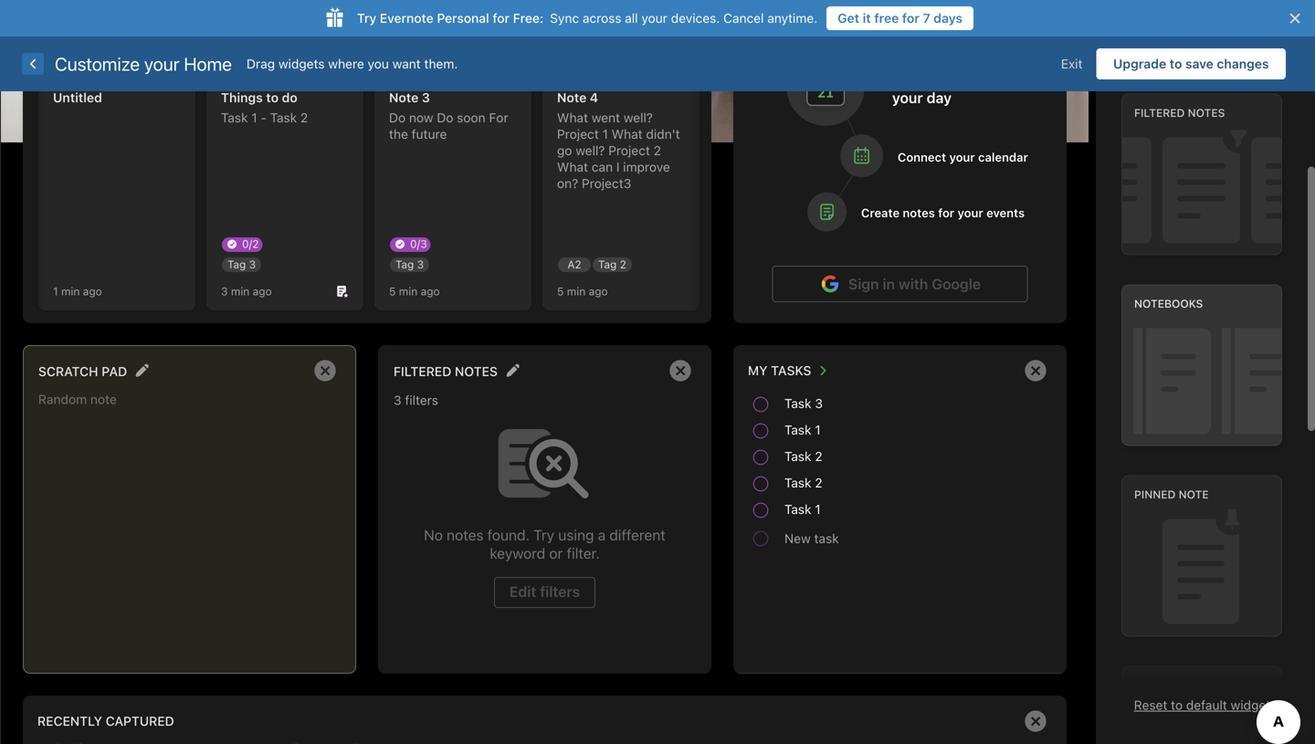 Task type: vqa. For each thing, say whether or not it's contained in the screenshot.
ADD FILTERS image
no



Task type: locate. For each thing, give the bounding box(es) containing it.
0 vertical spatial notes
[[1188, 106, 1226, 119]]

anytime.
[[768, 11, 818, 26]]

1 horizontal spatial for
[[903, 11, 920, 26]]

scratch pad
[[38, 364, 127, 379], [1135, 679, 1212, 692]]

pinned note
[[1135, 488, 1209, 501]]

scratch pad button
[[38, 359, 127, 383]]

1 vertical spatial scratch pad
[[1135, 679, 1212, 692]]

1 for from the left
[[493, 11, 510, 26]]

1 horizontal spatial scratch pad
[[1135, 679, 1212, 692]]

0 vertical spatial scratch pad
[[38, 364, 127, 379]]

days
[[934, 11, 963, 26]]

0 vertical spatial filtered
[[1135, 106, 1185, 119]]

reset to default widgets button
[[1134, 698, 1277, 713]]

filtered notes button
[[394, 359, 498, 383]]

0 vertical spatial scratch
[[38, 364, 98, 379]]

notes
[[1188, 106, 1226, 119], [455, 364, 498, 379]]

0 vertical spatial to
[[1170, 56, 1183, 71]]

for left free: on the top left
[[493, 11, 510, 26]]

2 for from the left
[[903, 11, 920, 26]]

1 horizontal spatial edit widget title image
[[506, 364, 520, 377]]

drag widgets where you want them.
[[247, 56, 458, 71]]

get it free for 7 days button
[[827, 6, 974, 30]]

remove image
[[307, 353, 344, 389], [662, 353, 699, 389]]

1 horizontal spatial filtered notes
[[1135, 106, 1226, 119]]

1 horizontal spatial filtered
[[1135, 106, 1185, 119]]

1 remove image from the left
[[307, 353, 344, 389]]

0 vertical spatial your
[[642, 11, 668, 26]]

widgets
[[279, 56, 325, 71], [1231, 698, 1277, 713]]

filtered notes
[[1135, 106, 1226, 119], [394, 364, 498, 379]]

1 horizontal spatial notes
[[1188, 106, 1226, 119]]

for
[[493, 11, 510, 26], [903, 11, 920, 26]]

2 edit widget title image from the left
[[506, 364, 520, 377]]

edit widget title image
[[135, 364, 149, 377], [506, 364, 520, 377]]

exit button
[[1048, 48, 1097, 79]]

1 vertical spatial to
[[1171, 698, 1183, 713]]

1 vertical spatial filtered
[[394, 364, 452, 379]]

1 horizontal spatial widgets
[[1231, 698, 1277, 713]]

0 horizontal spatial notes
[[455, 364, 498, 379]]

0 vertical spatial pad
[[102, 364, 127, 379]]

to right reset
[[1171, 698, 1183, 713]]

for inside button
[[903, 11, 920, 26]]

1 remove image from the top
[[1018, 353, 1054, 389]]

0 vertical spatial filtered notes
[[1135, 106, 1226, 119]]

upgrade to save changes
[[1114, 56, 1269, 71]]

2 remove image from the left
[[662, 353, 699, 389]]

to
[[1170, 56, 1183, 71], [1171, 698, 1183, 713]]

0 horizontal spatial filtered
[[394, 364, 452, 379]]

filtered
[[1135, 106, 1185, 119], [394, 364, 452, 379]]

1 vertical spatial filtered notes
[[394, 364, 498, 379]]

note
[[1179, 488, 1209, 501]]

1 horizontal spatial scratch
[[1135, 679, 1187, 692]]

to inside upgrade to save changes button
[[1170, 56, 1183, 71]]

edit widget title image right scratch pad button
[[135, 364, 149, 377]]

0 horizontal spatial remove image
[[307, 353, 344, 389]]

remove image
[[1018, 353, 1054, 389], [1018, 703, 1054, 740]]

1 vertical spatial notes
[[455, 364, 498, 379]]

0 horizontal spatial for
[[493, 11, 510, 26]]

edit widget title image right filtered notes button
[[506, 364, 520, 377]]

1 horizontal spatial remove image
[[662, 353, 699, 389]]

drag
[[247, 56, 275, 71]]

0 vertical spatial widgets
[[279, 56, 325, 71]]

0 horizontal spatial edit widget title image
[[135, 364, 149, 377]]

sync
[[550, 11, 579, 26]]

1 horizontal spatial pad
[[1190, 679, 1212, 692]]

your right all
[[642, 11, 668, 26]]

0 horizontal spatial pad
[[102, 364, 127, 379]]

your
[[642, 11, 668, 26], [144, 53, 180, 74]]

to left the save
[[1170, 56, 1183, 71]]

widgets right default on the right bottom
[[1231, 698, 1277, 713]]

you
[[368, 56, 389, 71]]

1 vertical spatial remove image
[[1018, 703, 1054, 740]]

all
[[625, 11, 638, 26]]

0 horizontal spatial your
[[144, 53, 180, 74]]

1 edit widget title image from the left
[[135, 364, 149, 377]]

your left home
[[144, 53, 180, 74]]

widgets right drag
[[279, 56, 325, 71]]

for left 7
[[903, 11, 920, 26]]

pad
[[102, 364, 127, 379], [1190, 679, 1212, 692]]

0 horizontal spatial scratch
[[38, 364, 98, 379]]

scratch
[[38, 364, 98, 379], [1135, 679, 1187, 692]]

2 remove image from the top
[[1018, 703, 1054, 740]]

0 vertical spatial remove image
[[1018, 353, 1054, 389]]

pad inside button
[[102, 364, 127, 379]]



Task type: describe. For each thing, give the bounding box(es) containing it.
free:
[[513, 11, 544, 26]]

upgrade to save changes button
[[1097, 48, 1286, 79]]

save
[[1186, 56, 1214, 71]]

filtered inside button
[[394, 364, 452, 379]]

1 vertical spatial pad
[[1190, 679, 1212, 692]]

it
[[863, 11, 871, 26]]

to for reset
[[1171, 698, 1183, 713]]

devices.
[[671, 11, 720, 26]]

free
[[875, 11, 899, 26]]

to for upgrade
[[1170, 56, 1183, 71]]

notebooks
[[1135, 297, 1204, 310]]

for for 7
[[903, 11, 920, 26]]

evernote
[[380, 11, 434, 26]]

1 horizontal spatial your
[[642, 11, 668, 26]]

edit widget title image for scratch pad
[[135, 364, 149, 377]]

customize
[[55, 53, 140, 74]]

exit
[[1061, 56, 1083, 71]]

upgrade
[[1114, 56, 1167, 71]]

john!
[[150, 70, 191, 90]]

pinned
[[1135, 488, 1176, 501]]

get
[[838, 11, 860, 26]]

customize your home
[[55, 53, 232, 74]]

notes inside button
[[455, 364, 498, 379]]

1 vertical spatial scratch
[[1135, 679, 1187, 692]]

7
[[923, 11, 931, 26]]

get it free for 7 days
[[838, 11, 963, 26]]

want
[[393, 56, 421, 71]]

remove image for scratch pad
[[307, 353, 344, 389]]

try
[[357, 11, 377, 26]]

personal
[[437, 11, 489, 26]]

good morning, john!
[[37, 70, 191, 90]]

1 vertical spatial widgets
[[1231, 698, 1277, 713]]

default
[[1187, 698, 1228, 713]]

changes
[[1217, 56, 1269, 71]]

0 horizontal spatial widgets
[[279, 56, 325, 71]]

try evernote personal for free: sync across all your devices. cancel anytime.
[[357, 11, 818, 26]]

reset to default widgets
[[1134, 698, 1277, 713]]

remove image for filtered notes
[[662, 353, 699, 389]]

for for free:
[[493, 11, 510, 26]]

good
[[37, 70, 77, 90]]

across
[[583, 11, 622, 26]]

reset
[[1134, 698, 1168, 713]]

scratch inside button
[[38, 364, 98, 379]]

them.
[[424, 56, 458, 71]]

0 horizontal spatial filtered notes
[[394, 364, 498, 379]]

cancel
[[724, 11, 764, 26]]

1 vertical spatial your
[[144, 53, 180, 74]]

morning,
[[81, 70, 146, 90]]

0 horizontal spatial scratch pad
[[38, 364, 127, 379]]

home
[[184, 53, 232, 74]]

where
[[328, 56, 364, 71]]

edit widget title image for filtered notes
[[506, 364, 520, 377]]



